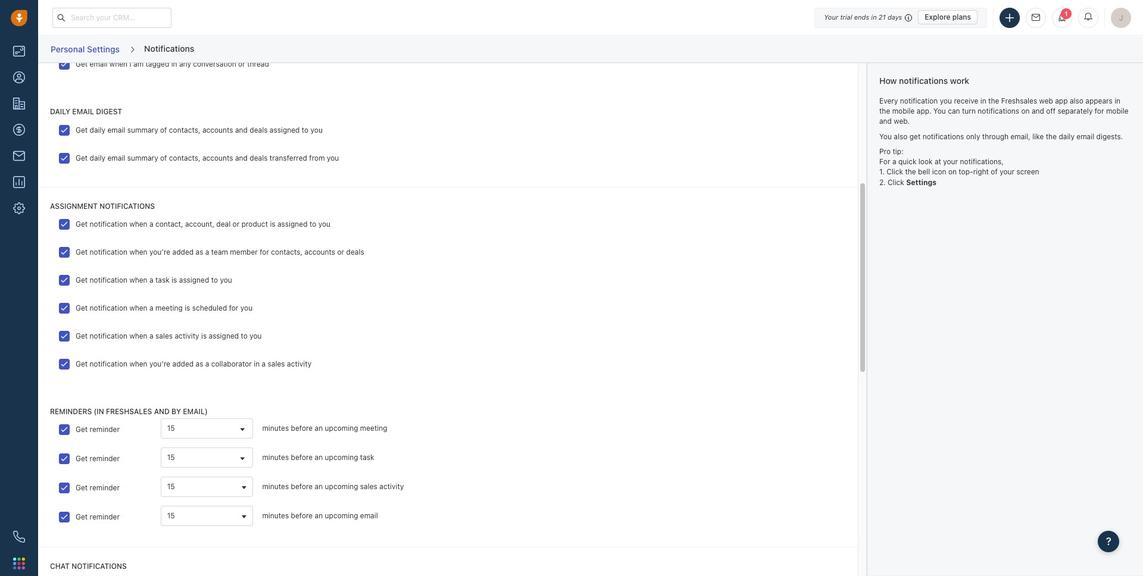 Task type: locate. For each thing, give the bounding box(es) containing it.
to
[[302, 125, 309, 134], [310, 220, 316, 229], [211, 276, 218, 285], [241, 332, 248, 341]]

0 vertical spatial accounts
[[202, 125, 233, 134]]

0 vertical spatial also
[[1070, 96, 1084, 105]]

1 vertical spatial summary
[[127, 153, 158, 162]]

and left transferred
[[235, 153, 248, 162]]

as left team in the left top of the page
[[196, 248, 203, 257]]

4 minutes from the top
[[262, 512, 289, 520]]

added right you're
[[172, 360, 194, 369]]

freshsales
[[1001, 96, 1037, 105], [106, 407, 152, 416]]

bell
[[918, 168, 930, 177]]

0 vertical spatial summary
[[127, 125, 158, 134]]

2 15 from the top
[[167, 453, 175, 462]]

tab panel
[[38, 0, 858, 187]]

0 vertical spatial your
[[943, 157, 958, 166]]

upcoming for task
[[325, 453, 358, 462]]

settings inside pro tip: for a quick look at your notifications, 1. click the bell icon on top-right of your screen 2. click settings
[[906, 178, 937, 187]]

2 an from the top
[[315, 453, 323, 462]]

when up get notification when a meeting is scheduled for you
[[129, 276, 147, 285]]

get notification when a meeting is scheduled for you
[[76, 304, 253, 313]]

before for before an upcoming meeting
[[291, 424, 313, 433]]

account,
[[185, 220, 214, 229]]

2 vertical spatial sales
[[360, 482, 377, 491]]

2 as from the top
[[196, 360, 203, 369]]

freshsales left web
[[1001, 96, 1037, 105]]

separately
[[1058, 106, 1093, 115]]

when for get notification when a contact, account, deal or product is assigned to you
[[129, 220, 147, 229]]

you inside every notification you receive in the freshsales web app also appears in the mobile app. you can turn notifications on and off separately for mobile and web.
[[934, 106, 946, 115]]

reminder for minutes before an upcoming meeting
[[90, 425, 120, 434]]

0 horizontal spatial your
[[943, 157, 958, 166]]

notification inside every notification you receive in the freshsales web app also appears in the mobile app. you can turn notifications on and off separately for mobile and web.
[[900, 96, 938, 105]]

task for a
[[155, 276, 170, 285]]

1 an from the top
[[315, 424, 323, 433]]

trial
[[840, 13, 852, 21]]

15 link for minutes before an upcoming meeting
[[161, 419, 253, 438]]

1 vertical spatial as
[[196, 360, 203, 369]]

1 added from the top
[[172, 248, 194, 257]]

added right you're
[[172, 248, 194, 257]]

2 horizontal spatial sales
[[360, 482, 377, 491]]

1 summary from the top
[[127, 125, 158, 134]]

of up get daily email summary of contacts, accounts and deals transferred from you
[[160, 125, 167, 134]]

click right 1.
[[887, 168, 903, 177]]

2 horizontal spatial activity
[[379, 482, 404, 491]]

2 15 link from the top
[[161, 448, 253, 467]]

when left contact,
[[129, 220, 147, 229]]

0 horizontal spatial mobile
[[892, 106, 915, 115]]

in
[[871, 13, 877, 21], [171, 60, 177, 69], [981, 96, 987, 105], [1115, 96, 1121, 105], [254, 360, 260, 369]]

2 added from the top
[[172, 360, 194, 369]]

or
[[238, 60, 245, 69], [233, 220, 240, 229], [337, 248, 344, 257]]

0 vertical spatial activity
[[175, 332, 199, 341]]

1 horizontal spatial freshsales
[[1001, 96, 1037, 105]]

15 link
[[161, 419, 253, 438], [161, 448, 253, 467]]

off
[[1046, 106, 1056, 115]]

is left scheduled on the bottom
[[185, 304, 190, 313]]

on
[[1022, 106, 1030, 115], [949, 168, 957, 177]]

1 reminder from the top
[[90, 425, 120, 434]]

to up transferred
[[302, 125, 309, 134]]

assigned up transferred
[[270, 125, 300, 134]]

from
[[309, 153, 325, 162]]

you up pro
[[880, 132, 892, 141]]

thread
[[247, 60, 269, 69]]

0 vertical spatial for
[[1095, 106, 1104, 115]]

3 get reminder from the top
[[76, 484, 120, 492]]

minutes for before an upcoming meeting
[[262, 424, 289, 433]]

for right member at the left
[[260, 248, 269, 257]]

assigned
[[270, 125, 300, 134], [277, 220, 308, 229], [179, 276, 209, 285], [209, 332, 239, 341]]

get daily email summary of contacts, accounts and deals assigned to you
[[76, 125, 323, 134]]

click right 2.
[[888, 178, 904, 187]]

the
[[989, 96, 999, 105], [880, 106, 890, 115], [1046, 132, 1057, 141], [905, 168, 916, 177]]

the down quick
[[905, 168, 916, 177]]

upcoming for email
[[325, 512, 358, 520]]

sales up minutes before an upcoming email
[[360, 482, 377, 491]]

2 vertical spatial for
[[229, 304, 238, 313]]

1 horizontal spatial you
[[934, 106, 946, 115]]

1 get from the top
[[76, 60, 88, 69]]

1 vertical spatial on
[[949, 168, 957, 177]]

2 before from the top
[[291, 453, 313, 462]]

(in
[[94, 407, 104, 416]]

daily
[[50, 107, 70, 116]]

plans
[[953, 13, 971, 21]]

also inside every notification you receive in the freshsales web app also appears in the mobile app. you can turn notifications on and off separately for mobile and web.
[[1070, 96, 1084, 105]]

settings
[[87, 44, 120, 54], [906, 178, 937, 187]]

0 horizontal spatial for
[[229, 304, 238, 313]]

when left i
[[109, 60, 127, 69]]

on right icon
[[949, 168, 957, 177]]

also left get
[[894, 132, 908, 141]]

in left any
[[171, 60, 177, 69]]

1 horizontal spatial settings
[[906, 178, 937, 187]]

deals
[[250, 125, 268, 134], [250, 153, 268, 162], [346, 248, 364, 257]]

assigned inside tab panel
[[270, 125, 300, 134]]

when left you're
[[129, 360, 147, 369]]

1 horizontal spatial meeting
[[360, 424, 387, 433]]

1 vertical spatial sales
[[268, 360, 285, 369]]

0 vertical spatial on
[[1022, 106, 1030, 115]]

0 horizontal spatial freshsales
[[106, 407, 152, 416]]

1 vertical spatial task
[[360, 453, 374, 462]]

when for get notification when a task is assigned to you
[[129, 276, 147, 285]]

0 horizontal spatial sales
[[155, 332, 173, 341]]

an for before an upcoming sales activity
[[315, 482, 323, 491]]

0 vertical spatial contacts,
[[169, 125, 200, 134]]

web.
[[894, 117, 910, 126]]

for
[[1095, 106, 1104, 115], [260, 248, 269, 257], [229, 304, 238, 313]]

get
[[910, 132, 921, 141]]

0 vertical spatial or
[[238, 60, 245, 69]]

0 vertical spatial added
[[172, 248, 194, 257]]

upcoming for meeting
[[325, 424, 358, 433]]

0 vertical spatial 15 link
[[161, 419, 253, 438]]

as for team
[[196, 248, 203, 257]]

2 minutes from the top
[[262, 453, 289, 462]]

tagged
[[146, 60, 169, 69]]

2 reminder from the top
[[90, 454, 120, 463]]

1 get reminder from the top
[[76, 425, 120, 434]]

a left contact,
[[149, 220, 153, 229]]

assigned up the collaborator
[[209, 332, 239, 341]]

before up minutes before an upcoming task
[[291, 424, 313, 433]]

assignment
[[50, 202, 98, 211]]

mobile down the appears
[[1106, 106, 1129, 115]]

13 get from the top
[[76, 513, 88, 522]]

of right right
[[991, 168, 998, 177]]

1 as from the top
[[196, 248, 203, 257]]

2 horizontal spatial for
[[1095, 106, 1104, 115]]

2 vertical spatial of
[[991, 168, 998, 177]]

explore plans link
[[918, 10, 978, 24]]

freshsales right (in at the bottom of page
[[106, 407, 152, 416]]

1 vertical spatial deals
[[250, 153, 268, 162]]

before down minutes before an upcoming task
[[291, 482, 313, 491]]

minutes before an upcoming task
[[262, 453, 374, 462]]

4 upcoming from the top
[[325, 512, 358, 520]]

digests.
[[1097, 132, 1123, 141]]

notification for every notification you receive in the freshsales web app also appears in the mobile app. you can turn notifications on and off separately for mobile and web.
[[900, 96, 938, 105]]

daily
[[90, 125, 105, 134], [1059, 132, 1075, 141], [90, 153, 105, 162]]

notifications up at
[[923, 132, 964, 141]]

12 get from the top
[[76, 484, 88, 492]]

minutes before an upcoming sales activity
[[262, 482, 404, 491]]

1 horizontal spatial on
[[1022, 106, 1030, 115]]

as for collaborator
[[196, 360, 203, 369]]

1 vertical spatial also
[[894, 132, 908, 141]]

1 vertical spatial accounts
[[202, 153, 233, 162]]

notifications,
[[960, 157, 1004, 166]]

settings down search your crm... text field
[[87, 44, 120, 54]]

notification
[[900, 96, 938, 105], [90, 220, 127, 229], [90, 248, 127, 257], [90, 276, 127, 285], [90, 304, 127, 313], [90, 332, 127, 341], [90, 360, 127, 369]]

0 horizontal spatial meeting
[[155, 304, 183, 313]]

and
[[1032, 106, 1044, 115], [880, 117, 892, 126], [235, 125, 248, 134], [235, 153, 248, 162], [154, 407, 170, 416]]

15 link for minutes before an upcoming task
[[161, 448, 253, 467]]

in right the receive
[[981, 96, 987, 105]]

only
[[966, 132, 980, 141]]

activity for upcoming
[[379, 482, 404, 491]]

sales down get notification when a meeting is scheduled for you
[[155, 332, 173, 341]]

reminders (in freshsales and by email)
[[50, 407, 208, 416]]

1 vertical spatial settings
[[906, 178, 937, 187]]

1 upcoming from the top
[[325, 424, 358, 433]]

an for before an upcoming meeting
[[315, 424, 323, 433]]

2 upcoming from the top
[[325, 453, 358, 462]]

15
[[167, 424, 175, 433], [167, 453, 175, 462], [167, 482, 175, 491], [167, 512, 175, 520]]

to up scheduled on the bottom
[[211, 276, 218, 285]]

notification for get notification when you're added as a collaborator in a sales activity
[[90, 360, 127, 369]]

of
[[160, 125, 167, 134], [160, 153, 167, 162], [991, 168, 998, 177]]

your left screen
[[1000, 168, 1015, 177]]

of for get daily email summary of contacts, accounts and deals assigned to you
[[160, 125, 167, 134]]

8 get from the top
[[76, 332, 88, 341]]

also up separately
[[1070, 96, 1084, 105]]

3 upcoming from the top
[[325, 482, 358, 491]]

notification for get notification when a meeting is scheduled for you
[[90, 304, 127, 313]]

a right for
[[893, 157, 897, 166]]

contacts, up get daily email summary of contacts, accounts and deals transferred from you
[[169, 125, 200, 134]]

task up get notification when a meeting is scheduled for you
[[155, 276, 170, 285]]

2 vertical spatial activity
[[379, 482, 404, 491]]

contacts,
[[169, 125, 200, 134], [169, 153, 200, 162], [271, 248, 303, 257]]

0 vertical spatial of
[[160, 125, 167, 134]]

1 vertical spatial meeting
[[360, 424, 387, 433]]

the right the receive
[[989, 96, 999, 105]]

accounts for assigned
[[202, 125, 233, 134]]

3 get from the top
[[76, 153, 88, 162]]

0 vertical spatial freshsales
[[1001, 96, 1037, 105]]

1 horizontal spatial mobile
[[1106, 106, 1129, 115]]

your trial ends in 21 days
[[824, 13, 902, 21]]

when
[[109, 60, 127, 69], [129, 220, 147, 229], [129, 248, 147, 257], [129, 276, 147, 285], [129, 304, 147, 313], [129, 332, 147, 341], [129, 360, 147, 369]]

an up minutes before an upcoming task
[[315, 424, 323, 433]]

the right like
[[1046, 132, 1057, 141]]

you left can
[[934, 106, 946, 115]]

upcoming up minutes before an upcoming task
[[325, 424, 358, 433]]

on inside every notification you receive in the freshsales web app also appears in the mobile app. you can turn notifications on and off separately for mobile and web.
[[1022, 106, 1030, 115]]

0 vertical spatial sales
[[155, 332, 173, 341]]

in right the collaborator
[[254, 360, 260, 369]]

upcoming down minutes before an upcoming sales activity
[[325, 512, 358, 520]]

4 get reminder from the top
[[76, 513, 120, 522]]

sales for notification
[[155, 332, 173, 341]]

tab panel containing get email when i am tagged in any conversation or thread
[[38, 0, 858, 187]]

an
[[315, 424, 323, 433], [315, 453, 323, 462], [315, 482, 323, 491], [315, 512, 323, 520]]

1 vertical spatial of
[[160, 153, 167, 162]]

when inside tab panel
[[109, 60, 127, 69]]

added for you're
[[172, 360, 194, 369]]

1 vertical spatial your
[[1000, 168, 1015, 177]]

before down minutes before an upcoming meeting
[[291, 453, 313, 462]]

when for get notification when you're added as a team member for contacts, accounts or deals
[[129, 248, 147, 257]]

notifications up you also get notifications only through email, like the daily email digests.
[[978, 106, 1020, 115]]

app.
[[917, 106, 932, 115]]

1 vertical spatial 15 button
[[161, 506, 253, 526]]

upcoming up minutes before an upcoming email
[[325, 482, 358, 491]]

0 vertical spatial 15 button
[[161, 477, 253, 497]]

is right product at the top left
[[270, 220, 275, 229]]

upcoming up minutes before an upcoming sales activity
[[325, 453, 358, 462]]

1 horizontal spatial task
[[360, 453, 374, 462]]

1 15 link from the top
[[161, 419, 253, 438]]

minutes for before an upcoming sales activity
[[262, 482, 289, 491]]

before for before an upcoming task
[[291, 453, 313, 462]]

1.
[[880, 168, 885, 177]]

1 vertical spatial you
[[880, 132, 892, 141]]

on left off
[[1022, 106, 1030, 115]]

summary for get daily email summary of contacts, accounts and deals assigned to you
[[127, 125, 158, 134]]

collaborator
[[211, 360, 252, 369]]

4 15 from the top
[[167, 512, 175, 520]]

1 vertical spatial click
[[888, 178, 904, 187]]

of down get daily email summary of contacts, accounts and deals assigned to you
[[160, 153, 167, 162]]

0 vertical spatial meeting
[[155, 304, 183, 313]]

for right scheduled on the bottom
[[229, 304, 238, 313]]

a down get notification when a task is assigned to you
[[149, 304, 153, 313]]

an down minutes before an upcoming meeting
[[315, 453, 323, 462]]

when left you're
[[129, 248, 147, 257]]

get notification when a sales activity is assigned to you
[[76, 332, 262, 341]]

get reminder for minutes before an upcoming task
[[76, 454, 120, 463]]

1 before from the top
[[291, 424, 313, 433]]

sales right the collaborator
[[268, 360, 285, 369]]

2 get from the top
[[76, 125, 88, 134]]

minutes
[[262, 424, 289, 433], [262, 453, 289, 462], [262, 482, 289, 491], [262, 512, 289, 520]]

0 vertical spatial you
[[934, 106, 946, 115]]

2 get reminder from the top
[[76, 454, 120, 463]]

email,
[[1011, 132, 1031, 141]]

you
[[940, 96, 952, 105], [311, 125, 323, 134], [327, 153, 339, 162], [318, 220, 331, 229], [220, 276, 232, 285], [240, 304, 253, 313], [250, 332, 262, 341]]

meeting
[[155, 304, 183, 313], [360, 424, 387, 433]]

1 horizontal spatial also
[[1070, 96, 1084, 105]]

0 horizontal spatial on
[[949, 168, 957, 177]]

15 button for minutes before an upcoming sales activity
[[161, 477, 253, 497]]

2 summary from the top
[[127, 153, 158, 162]]

2 vertical spatial or
[[337, 248, 344, 257]]

3 minutes from the top
[[262, 482, 289, 491]]

10 get from the top
[[76, 425, 88, 434]]

1 vertical spatial contacts,
[[169, 153, 200, 162]]

settings down bell
[[906, 178, 937, 187]]

3 before from the top
[[291, 482, 313, 491]]

0 vertical spatial as
[[196, 248, 203, 257]]

2 15 button from the top
[[161, 506, 253, 526]]

when down get notification when a meeting is scheduled for you
[[129, 332, 147, 341]]

1 minutes from the top
[[262, 424, 289, 433]]

get notification when a task is assigned to you
[[76, 276, 232, 285]]

task up minutes before an upcoming sales activity
[[360, 453, 374, 462]]

1 15 button from the top
[[161, 477, 253, 497]]

your right at
[[943, 157, 958, 166]]

how
[[880, 76, 897, 86]]

before down minutes before an upcoming sales activity
[[291, 512, 313, 520]]

notifications inside every notification you receive in the freshsales web app also appears in the mobile app. you can turn notifications on and off separately for mobile and web.
[[978, 106, 1020, 115]]

and left web.
[[880, 117, 892, 126]]

screen
[[1017, 168, 1039, 177]]

mobile up web.
[[892, 106, 915, 115]]

phone element
[[7, 525, 31, 549]]

contacts, right member at the left
[[271, 248, 303, 257]]

any
[[179, 60, 191, 69]]

on inside pro tip: for a quick look at your notifications, 1. click the bell icon on top-right of your screen 2. click settings
[[949, 168, 957, 177]]

4 reminder from the top
[[90, 513, 120, 522]]

4 before from the top
[[291, 512, 313, 520]]

1
[[1065, 10, 1068, 17]]

you
[[934, 106, 946, 115], [880, 132, 892, 141]]

11 get from the top
[[76, 454, 88, 463]]

0 vertical spatial deals
[[250, 125, 268, 134]]

3 reminder from the top
[[90, 484, 120, 492]]

1 vertical spatial added
[[172, 360, 194, 369]]

3 15 from the top
[[167, 482, 175, 491]]

is
[[270, 220, 275, 229], [172, 276, 177, 285], [185, 304, 190, 313], [201, 332, 207, 341]]

when down get notification when a task is assigned to you
[[129, 304, 147, 313]]

1 horizontal spatial for
[[260, 248, 269, 257]]

an down minutes before an upcoming sales activity
[[315, 512, 323, 520]]

mobile
[[892, 106, 915, 115], [1106, 106, 1129, 115]]

9 get from the top
[[76, 360, 88, 369]]

1 vertical spatial activity
[[287, 360, 312, 369]]

reminder for minutes before an upcoming task
[[90, 454, 120, 463]]

Search your CRM... text field
[[52, 7, 171, 28]]

a inside pro tip: for a quick look at your notifications, 1. click the bell icon on top-right of your screen 2. click settings
[[893, 157, 897, 166]]

as left the collaborator
[[196, 360, 203, 369]]

0 horizontal spatial settings
[[87, 44, 120, 54]]

an down minutes before an upcoming task
[[315, 482, 323, 491]]

notifications right assignment
[[100, 202, 155, 211]]

reminder
[[90, 425, 120, 434], [90, 454, 120, 463], [90, 484, 120, 492], [90, 513, 120, 522]]

upcoming
[[325, 424, 358, 433], [325, 453, 358, 462], [325, 482, 358, 491], [325, 512, 358, 520]]

0 horizontal spatial activity
[[175, 332, 199, 341]]

your
[[943, 157, 958, 166], [1000, 168, 1015, 177]]

summary for get daily email summary of contacts, accounts and deals transferred from you
[[127, 153, 158, 162]]

for down the appears
[[1095, 106, 1104, 115]]

scheduled
[[192, 304, 227, 313]]

1 vertical spatial 15 link
[[161, 448, 253, 467]]

1 15 from the top
[[167, 424, 175, 433]]

3 an from the top
[[315, 482, 323, 491]]

task for upcoming
[[360, 453, 374, 462]]

when for get notification when a sales activity is assigned to you
[[129, 332, 147, 341]]

0 vertical spatial task
[[155, 276, 170, 285]]

0 horizontal spatial task
[[155, 276, 170, 285]]

when for get notification when a meeting is scheduled for you
[[129, 304, 147, 313]]

minutes before an upcoming email
[[262, 512, 378, 520]]

contacts, for assigned
[[169, 125, 200, 134]]

contacts, down get daily email summary of contacts, accounts and deals assigned to you
[[169, 153, 200, 162]]

when for get notification when you're added as a collaborator in a sales activity
[[129, 360, 147, 369]]

accounts
[[202, 125, 233, 134], [202, 153, 233, 162], [305, 248, 335, 257]]



Task type: describe. For each thing, give the bounding box(es) containing it.
1 vertical spatial freshsales
[[106, 407, 152, 416]]

is up get notification when a meeting is scheduled for you
[[172, 276, 177, 285]]

deal
[[216, 220, 231, 229]]

reminder for minutes before an upcoming email
[[90, 513, 120, 522]]

every
[[880, 96, 898, 105]]

5 get from the top
[[76, 248, 88, 257]]

tip:
[[893, 147, 904, 156]]

of inside pro tip: for a quick look at your notifications, 1. click the bell icon on top-right of your screen 2. click settings
[[991, 168, 998, 177]]

sales for before
[[360, 482, 377, 491]]

explore
[[925, 13, 951, 21]]

2 vertical spatial deals
[[346, 248, 364, 257]]

digest
[[96, 107, 122, 116]]

every notification you receive in the freshsales web app also appears in the mobile app. you can turn notifications on and off separately for mobile and web.
[[880, 96, 1129, 126]]

explore plans
[[925, 13, 971, 21]]

2 vertical spatial contacts,
[[271, 248, 303, 257]]

1 vertical spatial or
[[233, 220, 240, 229]]

2 mobile from the left
[[1106, 106, 1129, 115]]

for
[[880, 157, 891, 166]]

assignment notifications
[[50, 202, 155, 211]]

and left by
[[154, 407, 170, 416]]

or inside tab panel
[[238, 60, 245, 69]]

deals for assigned
[[250, 125, 268, 134]]

minutes for before an upcoming task
[[262, 453, 289, 462]]

chat
[[50, 562, 70, 571]]

conversation
[[193, 60, 236, 69]]

upcoming for sales
[[325, 482, 358, 491]]

activity for a
[[175, 332, 199, 341]]

deals for transferred
[[250, 153, 268, 162]]

a left team in the left top of the page
[[205, 248, 209, 257]]

by
[[172, 407, 181, 416]]

1 mobile from the left
[[892, 106, 915, 115]]

receive
[[954, 96, 979, 105]]

get daily email summary of contacts, accounts and deals transferred from you
[[76, 153, 339, 162]]

meeting for upcoming
[[360, 424, 387, 433]]

pro tip: for a quick look at your notifications, 1. click the bell icon on top-right of your screen 2. click settings
[[880, 147, 1039, 187]]

can
[[948, 106, 960, 115]]

1 horizontal spatial your
[[1000, 168, 1015, 177]]

reminders
[[50, 407, 92, 416]]

notifications up app.
[[899, 76, 948, 86]]

product
[[242, 220, 268, 229]]

0 vertical spatial settings
[[87, 44, 120, 54]]

your
[[824, 13, 839, 21]]

personal
[[51, 44, 85, 54]]

get email when i am tagged in any conversation or thread
[[76, 60, 269, 69]]

a left the collaborator
[[205, 360, 209, 369]]

minutes before an upcoming meeting
[[262, 424, 387, 433]]

21
[[879, 13, 886, 21]]

a right the collaborator
[[262, 360, 266, 369]]

1 horizontal spatial activity
[[287, 360, 312, 369]]

turn
[[962, 106, 976, 115]]

get notification when you're added as a collaborator in a sales activity
[[76, 360, 312, 369]]

contacts, for transferred
[[169, 153, 200, 162]]

notification for get notification when a sales activity is assigned to you
[[90, 332, 127, 341]]

notifications
[[144, 43, 194, 53]]

daily for get daily email summary of contacts, accounts and deals transferred from you
[[90, 153, 105, 162]]

2 vertical spatial accounts
[[305, 248, 335, 257]]

the inside pro tip: for a quick look at your notifications, 1. click the bell icon on top-right of your screen 2. click settings
[[905, 168, 916, 177]]

daily email digest
[[50, 107, 122, 116]]

daily for get daily email summary of contacts, accounts and deals assigned to you
[[90, 125, 105, 134]]

right
[[973, 168, 989, 177]]

pro
[[880, 147, 891, 156]]

meeting for a
[[155, 304, 183, 313]]

phone image
[[13, 531, 25, 543]]

email)
[[183, 407, 208, 416]]

reminder for minutes before an upcoming sales activity
[[90, 484, 120, 492]]

get reminder for minutes before an upcoming sales activity
[[76, 484, 120, 492]]

notification for get notification when a contact, account, deal or product is assigned to you
[[90, 220, 127, 229]]

through
[[982, 132, 1009, 141]]

app
[[1055, 96, 1068, 105]]

is down scheduled on the bottom
[[201, 332, 207, 341]]

top-
[[959, 168, 973, 177]]

and up get daily email summary of contacts, accounts and deals transferred from you
[[235, 125, 248, 134]]

1 link
[[1052, 7, 1072, 28]]

get reminder for minutes before an upcoming meeting
[[76, 425, 120, 434]]

to up the collaborator
[[241, 332, 248, 341]]

you're
[[149, 248, 170, 257]]

accounts for transferred
[[202, 153, 233, 162]]

to right product at the top left
[[310, 220, 316, 229]]

when for get email when i am tagged in any conversation or thread
[[109, 60, 127, 69]]

notification for get notification when you're added as a team member for contacts, accounts or deals
[[90, 248, 127, 257]]

how notifications work
[[880, 76, 970, 86]]

get notification when a contact, account, deal or product is assigned to you
[[76, 220, 331, 229]]

0 horizontal spatial you
[[880, 132, 892, 141]]

the down every
[[880, 106, 890, 115]]

4 get from the top
[[76, 220, 88, 229]]

7 get from the top
[[76, 304, 88, 313]]

personal settings link
[[50, 40, 120, 58]]

notification for get notification when a task is assigned to you
[[90, 276, 127, 285]]

member
[[230, 248, 258, 257]]

a down you're
[[149, 276, 153, 285]]

assigned up scheduled on the bottom
[[179, 276, 209, 285]]

look
[[919, 157, 933, 166]]

4 an from the top
[[315, 512, 323, 520]]

notifications
[[72, 562, 127, 571]]

am
[[133, 60, 144, 69]]

0 horizontal spatial also
[[894, 132, 908, 141]]

ends
[[854, 13, 870, 21]]

2.
[[880, 178, 886, 187]]

for inside every notification you receive in the freshsales web app also appears in the mobile app. you can turn notifications on and off separately for mobile and web.
[[1095, 106, 1104, 115]]

0 vertical spatial click
[[887, 168, 903, 177]]

in left 21
[[871, 13, 877, 21]]

at
[[935, 157, 941, 166]]

of for get daily email summary of contacts, accounts and deals transferred from you
[[160, 153, 167, 162]]

get reminder for minutes before an upcoming email
[[76, 513, 120, 522]]

like
[[1033, 132, 1044, 141]]

appears
[[1086, 96, 1113, 105]]

you're
[[149, 360, 170, 369]]

web
[[1039, 96, 1053, 105]]

i
[[129, 60, 131, 69]]

assigned right product at the top left
[[277, 220, 308, 229]]

you also get notifications only through email, like the daily email digests.
[[880, 132, 1123, 141]]

and left off
[[1032, 106, 1044, 115]]

1 horizontal spatial sales
[[268, 360, 285, 369]]

days
[[888, 13, 902, 21]]

6 get from the top
[[76, 276, 88, 285]]

personal settings
[[51, 44, 120, 54]]

freshworks switcher image
[[13, 558, 25, 570]]

freshsales inside every notification you receive in the freshsales web app also appears in the mobile app. you can turn notifications on and off separately for mobile and web.
[[1001, 96, 1037, 105]]

chat notifications
[[50, 562, 127, 571]]

added for you're
[[172, 248, 194, 257]]

quick
[[899, 157, 917, 166]]

a up you're
[[149, 332, 153, 341]]

team
[[211, 248, 228, 257]]

contact,
[[155, 220, 183, 229]]

icon
[[932, 168, 947, 177]]

an for before an upcoming task
[[315, 453, 323, 462]]

transferred
[[270, 153, 307, 162]]

in right the appears
[[1115, 96, 1121, 105]]

before for before an upcoming sales activity
[[291, 482, 313, 491]]

get notification when you're added as a team member for contacts, accounts or deals
[[76, 248, 364, 257]]

work
[[950, 76, 970, 86]]

1 vertical spatial for
[[260, 248, 269, 257]]

you inside every notification you receive in the freshsales web app also appears in the mobile app. you can turn notifications on and off separately for mobile and web.
[[940, 96, 952, 105]]

15 button for minutes before an upcoming email
[[161, 506, 253, 526]]



Task type: vqa. For each thing, say whether or not it's contained in the screenshot.
the left Patel
no



